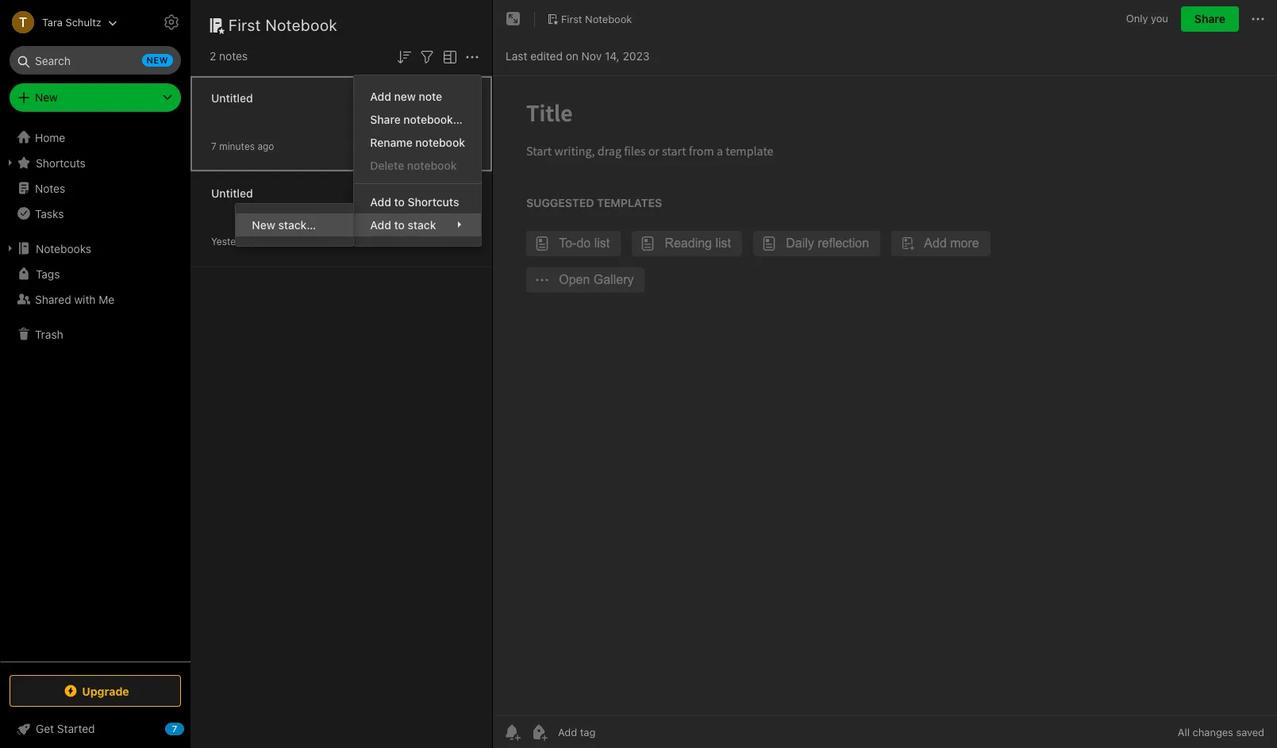 Task type: vqa. For each thing, say whether or not it's contained in the screenshot.
the help and learning task checklist "Field"
yes



Task type: describe. For each thing, give the bounding box(es) containing it.
rename notebook link
[[355, 131, 481, 154]]

first notebook button
[[542, 8, 638, 30]]

only you
[[1127, 12, 1169, 25]]

Help and Learning task checklist field
[[0, 717, 191, 743]]

2 notes
[[210, 49, 248, 63]]

new for new stack…
[[252, 218, 275, 232]]

tara schultz
[[42, 15, 101, 28]]

notebook for delete notebook
[[407, 159, 457, 172]]

minutes
[[219, 140, 255, 152]]

untitled for yesterday
[[211, 186, 253, 200]]

get
[[36, 723, 54, 736]]

add to shortcuts link
[[355, 190, 481, 213]]

started
[[57, 723, 95, 736]]

tasks
[[35, 207, 64, 220]]

all
[[1179, 727, 1191, 739]]

7 minutes ago
[[211, 140, 274, 152]]

trash
[[35, 328, 63, 341]]

new stack…
[[252, 218, 316, 232]]

notes
[[219, 49, 248, 63]]

schultz
[[65, 15, 101, 28]]

share for share notebook…
[[370, 113, 401, 126]]

rename notebook
[[370, 136, 465, 149]]

tasks button
[[0, 201, 190, 226]]

to for stack
[[394, 218, 405, 232]]

rename
[[370, 136, 413, 149]]

notebook inside first notebook button
[[585, 12, 632, 25]]

add new note link
[[355, 85, 481, 108]]

shortcuts inside dropdown list menu
[[408, 195, 459, 209]]

share button
[[1182, 6, 1240, 32]]

shared
[[35, 293, 71, 306]]

notes
[[35, 181, 65, 195]]

ago
[[258, 140, 274, 152]]

tags
[[36, 267, 60, 281]]

tree containing home
[[0, 125, 191, 662]]

delete notebook
[[370, 159, 457, 172]]

add new note
[[370, 90, 442, 103]]

Sort options field
[[395, 46, 414, 67]]

expand note image
[[504, 10, 523, 29]]

saved
[[1237, 727, 1265, 739]]

changes
[[1193, 727, 1234, 739]]

7 for 7 minutes ago
[[211, 140, 217, 152]]

untitled for 7 minutes ago
[[211, 91, 253, 104]]

Note Editor text field
[[493, 76, 1278, 716]]

more actions image for the right more actions field
[[1249, 10, 1268, 29]]

add to stack link
[[355, 213, 481, 237]]

notebooks link
[[0, 236, 190, 261]]

first notebook inside button
[[562, 12, 632, 25]]

delete notebook link
[[355, 154, 481, 177]]

notebooks
[[36, 242, 91, 255]]

new button
[[10, 83, 181, 112]]

trash link
[[0, 322, 190, 347]]

add to stack
[[370, 218, 436, 232]]

new stack… menu item
[[236, 213, 354, 237]]

only
[[1127, 12, 1149, 25]]

new inside dropdown list menu
[[394, 90, 416, 103]]

first inside button
[[562, 12, 583, 25]]

with
[[74, 293, 96, 306]]

add for add new note
[[370, 90, 391, 103]]

Add tag field
[[557, 726, 676, 740]]

add to shortcuts
[[370, 195, 459, 209]]



Task type: locate. For each thing, give the bounding box(es) containing it.
share inside share notebook… link
[[370, 113, 401, 126]]

View options field
[[437, 46, 460, 67]]

0 vertical spatial untitled
[[211, 91, 253, 104]]

1 horizontal spatial first
[[562, 12, 583, 25]]

first notebook up notes
[[229, 16, 338, 34]]

1 horizontal spatial notebook
[[585, 12, 632, 25]]

0 horizontal spatial more actions field
[[463, 46, 482, 67]]

0 vertical spatial shortcuts
[[36, 156, 86, 170]]

Add to stack field
[[355, 213, 481, 237]]

1 vertical spatial new
[[252, 218, 275, 232]]

me
[[99, 293, 115, 306]]

1 vertical spatial share
[[370, 113, 401, 126]]

shortcuts button
[[0, 150, 190, 176]]

shared with me link
[[0, 287, 190, 312]]

0 horizontal spatial shortcuts
[[36, 156, 86, 170]]

tags button
[[0, 261, 190, 287]]

you
[[1152, 12, 1169, 25]]

last edited on nov 14, 2023
[[506, 49, 650, 62]]

more actions image right view options field
[[463, 47, 482, 67]]

note window element
[[493, 0, 1278, 749]]

share for share
[[1195, 12, 1226, 25]]

notes link
[[0, 176, 190, 201]]

1 vertical spatial more actions image
[[463, 47, 482, 67]]

0 vertical spatial add
[[370, 90, 391, 103]]

add for add to shortcuts
[[370, 195, 391, 209]]

share right the you
[[1195, 12, 1226, 25]]

7 for 7
[[172, 724, 177, 735]]

tree
[[0, 125, 191, 662]]

yesterday
[[211, 235, 256, 247]]

1 vertical spatial shortcuts
[[408, 195, 459, 209]]

add
[[370, 90, 391, 103], [370, 195, 391, 209], [370, 218, 391, 232]]

shortcuts up stack
[[408, 195, 459, 209]]

first
[[562, 12, 583, 25], [229, 16, 261, 34]]

to
[[394, 195, 405, 209], [394, 218, 405, 232]]

7 left click to collapse image
[[172, 724, 177, 735]]

add tag image
[[530, 724, 549, 743]]

1 horizontal spatial new
[[252, 218, 275, 232]]

1 vertical spatial new
[[394, 90, 416, 103]]

0 horizontal spatial new
[[147, 55, 168, 65]]

0 horizontal spatial new
[[35, 91, 58, 104]]

add up share notebook…
[[370, 90, 391, 103]]

all changes saved
[[1179, 727, 1265, 739]]

settings image
[[162, 13, 181, 32]]

notebook down notebook…
[[416, 136, 465, 149]]

shortcuts
[[36, 156, 86, 170], [408, 195, 459, 209]]

new stack… link
[[236, 213, 354, 237]]

0 vertical spatial share
[[1195, 12, 1226, 25]]

more actions image
[[1249, 10, 1268, 29], [463, 47, 482, 67]]

7 left minutes
[[211, 140, 217, 152]]

add for add to stack
[[370, 218, 391, 232]]

home link
[[0, 125, 191, 150]]

edited
[[531, 49, 563, 62]]

more actions image inside note window element
[[1249, 10, 1268, 29]]

shared with me
[[35, 293, 115, 306]]

notebook for rename notebook
[[416, 136, 465, 149]]

first up on
[[562, 12, 583, 25]]

delete
[[370, 159, 404, 172]]

add filters image
[[418, 47, 437, 67]]

to inside menu item
[[394, 218, 405, 232]]

1 horizontal spatial shortcuts
[[408, 195, 459, 209]]

dropdown list menu
[[355, 85, 481, 237]]

share notebook…
[[370, 113, 463, 126]]

notebook down rename notebook link
[[407, 159, 457, 172]]

share notebook… link
[[355, 108, 481, 131]]

to up add to stack at the left top of page
[[394, 195, 405, 209]]

0 horizontal spatial first notebook
[[229, 16, 338, 34]]

1 vertical spatial untitled
[[211, 186, 253, 200]]

last
[[506, 49, 528, 62]]

7 inside help and learning task checklist field
[[172, 724, 177, 735]]

add up add to stack at the left top of page
[[370, 195, 391, 209]]

7
[[211, 140, 217, 152], [172, 724, 177, 735]]

home
[[35, 131, 65, 144]]

untitled down minutes
[[211, 186, 253, 200]]

0 vertical spatial more actions image
[[1249, 10, 1268, 29]]

new inside search field
[[147, 55, 168, 65]]

0 vertical spatial to
[[394, 195, 405, 209]]

to left stack
[[394, 218, 405, 232]]

share
[[1195, 12, 1226, 25], [370, 113, 401, 126]]

Account field
[[0, 6, 117, 38]]

upgrade button
[[10, 676, 181, 708]]

expand notebooks image
[[4, 242, 17, 255]]

2023
[[623, 49, 650, 62]]

1 untitled from the top
[[211, 91, 253, 104]]

first notebook
[[562, 12, 632, 25], [229, 16, 338, 34]]

0 vertical spatial new
[[147, 55, 168, 65]]

notebook
[[585, 12, 632, 25], [266, 16, 338, 34]]

1 add from the top
[[370, 90, 391, 103]]

0 horizontal spatial 7
[[172, 724, 177, 735]]

Search text field
[[21, 46, 170, 75]]

2 to from the top
[[394, 218, 405, 232]]

2 add from the top
[[370, 195, 391, 209]]

notebook…
[[404, 113, 463, 126]]

first notebook up nov
[[562, 12, 632, 25]]

stack
[[408, 218, 436, 232]]

to for shortcuts
[[394, 195, 405, 209]]

0 vertical spatial new
[[35, 91, 58, 104]]

2 vertical spatial add
[[370, 218, 391, 232]]

click to collapse image
[[185, 720, 197, 739]]

share inside share button
[[1195, 12, 1226, 25]]

tara
[[42, 15, 63, 28]]

14,
[[605, 49, 620, 62]]

first up notes
[[229, 16, 261, 34]]

new search field
[[21, 46, 173, 75]]

new for new
[[35, 91, 58, 104]]

1 vertical spatial to
[[394, 218, 405, 232]]

new up home
[[35, 91, 58, 104]]

on
[[566, 49, 579, 62]]

more actions field right share button
[[1249, 6, 1268, 32]]

0 horizontal spatial first
[[229, 16, 261, 34]]

nov
[[582, 49, 602, 62]]

new left stack…
[[252, 218, 275, 232]]

share up rename
[[370, 113, 401, 126]]

new
[[35, 91, 58, 104], [252, 218, 275, 232]]

add a reminder image
[[503, 724, 522, 743]]

2
[[210, 49, 216, 63]]

Add filters field
[[418, 46, 437, 67]]

More actions field
[[1249, 6, 1268, 32], [463, 46, 482, 67]]

0 vertical spatial notebook
[[416, 136, 465, 149]]

0 horizontal spatial more actions image
[[463, 47, 482, 67]]

1 vertical spatial add
[[370, 195, 391, 209]]

untitled down notes
[[211, 91, 253, 104]]

untitled
[[211, 91, 253, 104], [211, 186, 253, 200]]

0 horizontal spatial share
[[370, 113, 401, 126]]

stack…
[[278, 218, 316, 232]]

1 horizontal spatial 7
[[211, 140, 217, 152]]

1 to from the top
[[394, 195, 405, 209]]

1 horizontal spatial first notebook
[[562, 12, 632, 25]]

0 vertical spatial 7
[[211, 140, 217, 152]]

more actions image right share button
[[1249, 10, 1268, 29]]

add to stack menu item
[[355, 213, 481, 237]]

new
[[147, 55, 168, 65], [394, 90, 416, 103]]

0 vertical spatial more actions field
[[1249, 6, 1268, 32]]

new inside popup button
[[35, 91, 58, 104]]

add down add to shortcuts
[[370, 218, 391, 232]]

upgrade
[[82, 685, 129, 699]]

1 vertical spatial notebook
[[407, 159, 457, 172]]

note
[[419, 90, 442, 103]]

notebook
[[416, 136, 465, 149], [407, 159, 457, 172]]

0 horizontal spatial notebook
[[266, 16, 338, 34]]

1 horizontal spatial new
[[394, 90, 416, 103]]

new inside menu item
[[252, 218, 275, 232]]

shortcuts inside button
[[36, 156, 86, 170]]

3 add from the top
[[370, 218, 391, 232]]

1 horizontal spatial share
[[1195, 12, 1226, 25]]

new left note
[[394, 90, 416, 103]]

get started
[[36, 723, 95, 736]]

2 untitled from the top
[[211, 186, 253, 200]]

1 vertical spatial more actions field
[[463, 46, 482, 67]]

more actions field right view options field
[[463, 46, 482, 67]]

shortcuts down home
[[36, 156, 86, 170]]

more actions image for the bottom more actions field
[[463, 47, 482, 67]]

1 horizontal spatial more actions image
[[1249, 10, 1268, 29]]

add inside menu item
[[370, 218, 391, 232]]

new down settings icon
[[147, 55, 168, 65]]

1 vertical spatial 7
[[172, 724, 177, 735]]

1 horizontal spatial more actions field
[[1249, 6, 1268, 32]]



